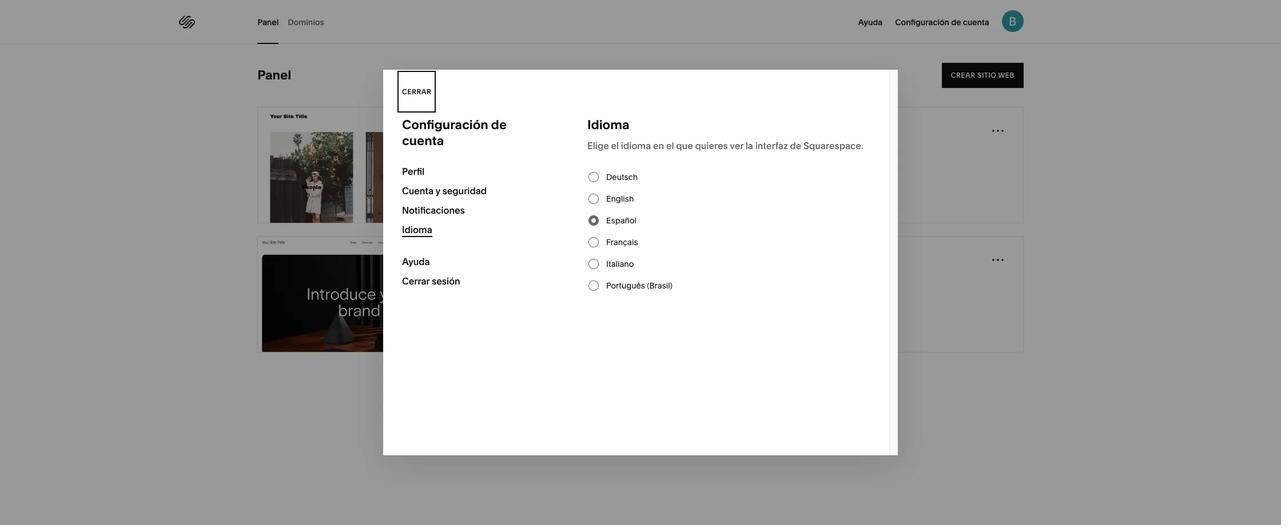 Task type: describe. For each thing, give the bounding box(es) containing it.
perfil
[[402, 166, 425, 177]]

idioma link
[[402, 220, 550, 240]]

crear sitio web link
[[942, 63, 1024, 88]]

cuenta
[[402, 185, 434, 197]]

1
[[651, 287, 654, 297]]

fuchsia-
[[513, 271, 544, 281]]

dominios
[[288, 17, 324, 27]]

seguridad
[[443, 185, 487, 197]]

1 vertical spatial configuración de cuenta
[[402, 117, 507, 149]]

la
[[746, 140, 753, 152]]

de up crear
[[951, 17, 961, 27]]

italiano
[[606, 259, 634, 269]]

0 horizontal spatial el
[[611, 140, 619, 152]]

de down fuchsia-
[[521, 287, 531, 297]]

(brasil)
[[647, 281, 673, 291]]

y
[[436, 185, 440, 197]]

your site title link
[[481, 124, 540, 137]]

english
[[606, 194, 634, 204]]

site
[[502, 125, 519, 136]]

configuración de cuenta link
[[895, 16, 989, 27]]

cerrar sesión
[[402, 276, 460, 287]]

de right 1
[[656, 287, 666, 297]]

elige el idioma en el que quieres ver la interfaz de squarespace.
[[587, 140, 864, 152]]

your site title
[[481, 125, 540, 136]]

1 horizontal spatial cuenta
[[963, 17, 989, 27]]

2023.
[[685, 287, 705, 297]]

bxzd.squarespace.com
[[549, 141, 637, 152]]

ayuda link for configuración de cuenta
[[858, 16, 883, 27]]

tab list containing panel
[[258, 0, 333, 44]]

2 horizontal spatial el
[[666, 140, 674, 152]]

title
[[521, 125, 540, 136]]

ayuda for configuración
[[858, 17, 883, 27]]

panel inside tab list
[[258, 17, 279, 27]]

maroon-fuchsia-kea7.squarespace.com el periodo de prueba de sitio web termina el 1 de dic., 2023.
[[481, 271, 705, 297]]

cuenta y seguridad link
[[402, 181, 550, 201]]

1 vertical spatial idioma
[[402, 224, 432, 236]]

cerrar button
[[402, 70, 432, 114]]

web inside maroon-fuchsia-kea7.squarespace.com el periodo de prueba de sitio web termina el 1 de dic., 2023.
[[593, 287, 609, 297]]

dominios button
[[288, 0, 324, 44]]

que
[[676, 140, 693, 152]]



Task type: locate. For each thing, give the bounding box(es) containing it.
0 vertical spatial idioma
[[587, 117, 630, 133]]

1 horizontal spatial idioma
[[587, 117, 630, 133]]

el right en
[[666, 140, 674, 152]]

cuenta y seguridad
[[402, 185, 487, 197]]

1 horizontal spatial web
[[999, 71, 1015, 80]]

0 horizontal spatial configuración
[[402, 117, 488, 133]]

0 horizontal spatial cuenta
[[402, 133, 444, 149]]

crear sitio web
[[951, 71, 1015, 80]]

deutsch
[[606, 172, 638, 182]]

your
[[481, 125, 500, 136]]

el inside maroon-fuchsia-kea7.squarespace.com el periodo de prueba de sitio web termina el 1 de dic., 2023.
[[642, 287, 649, 297]]

0 vertical spatial panel
[[258, 17, 279, 27]]

1 horizontal spatial configuración de cuenta
[[895, 17, 989, 27]]

idioma down notificaciones in the top of the page
[[402, 224, 432, 236]]

cerrar sesión link
[[402, 272, 550, 291]]

panel
[[258, 17, 279, 27], [258, 68, 291, 83]]

cerrar
[[402, 87, 432, 96], [402, 276, 430, 287]]

pentagon-ellipse-bxzd.squarespace.com
[[481, 141, 637, 152]]

pentagon-
[[481, 141, 521, 152]]

1 vertical spatial panel
[[258, 68, 291, 83]]

ayuda link for cerrar sesión
[[402, 252, 550, 272]]

interfaz
[[756, 140, 788, 152]]

ayuda
[[858, 17, 883, 27], [402, 256, 430, 268]]

cuenta
[[963, 17, 989, 27], [402, 133, 444, 149]]

1 cerrar from the top
[[402, 87, 432, 96]]

el
[[481, 287, 488, 297]]

0 vertical spatial cerrar
[[402, 87, 432, 96]]

el
[[611, 140, 619, 152], [666, 140, 674, 152], [642, 287, 649, 297]]

2 panel from the top
[[258, 68, 291, 83]]

quieres
[[695, 140, 728, 152]]

0 horizontal spatial configuración de cuenta
[[402, 117, 507, 149]]

0 vertical spatial configuración
[[895, 17, 950, 27]]

sitio
[[574, 287, 591, 297]]

termina
[[611, 287, 640, 297]]

squarespace.
[[804, 140, 864, 152]]

kea7.squarespace.com
[[544, 271, 630, 281]]

web
[[999, 71, 1015, 80], [593, 287, 609, 297]]

de right interfaz
[[790, 140, 802, 152]]

el right "elige"
[[611, 140, 619, 152]]

1 horizontal spatial configuración
[[895, 17, 950, 27]]

configuración de cuenta
[[895, 17, 989, 27], [402, 117, 507, 149]]

1 horizontal spatial ayuda
[[858, 17, 883, 27]]

cuenta up "crear sitio web"
[[963, 17, 989, 27]]

notificaciones
[[402, 205, 465, 216]]

2 cerrar from the top
[[402, 276, 430, 287]]

0 horizontal spatial web
[[593, 287, 609, 297]]

el left 1
[[642, 287, 649, 297]]

ver
[[730, 140, 744, 152]]

ayuda link
[[858, 16, 883, 27], [402, 252, 550, 272]]

0 vertical spatial web
[[999, 71, 1015, 80]]

português
[[606, 281, 645, 291]]

1 vertical spatial ayuda link
[[402, 252, 550, 272]]

sesión
[[432, 276, 460, 287]]

1 vertical spatial configuración
[[402, 117, 488, 133]]

prueba
[[533, 287, 561, 297]]

0 vertical spatial configuración de cuenta
[[895, 17, 989, 27]]

configuración de cuenta up crear
[[895, 17, 989, 27]]

sitio
[[978, 71, 997, 80]]

1 panel from the top
[[258, 17, 279, 27]]

en
[[653, 140, 664, 152]]

1 vertical spatial cuenta
[[402, 133, 444, 149]]

tab list
[[258, 0, 333, 44]]

português (brasil)
[[606, 281, 673, 291]]

0 vertical spatial ayuda link
[[858, 16, 883, 27]]

español
[[606, 216, 637, 226]]

perfil link
[[402, 162, 550, 181]]

0 horizontal spatial ayuda link
[[402, 252, 550, 272]]

dic.,
[[668, 287, 683, 297]]

maroon-
[[481, 271, 513, 281]]

1 horizontal spatial ayuda link
[[858, 16, 883, 27]]

configuración
[[895, 17, 950, 27], [402, 117, 488, 133]]

0 horizontal spatial idioma
[[402, 224, 432, 236]]

ellipse-
[[521, 141, 549, 152]]

periodo
[[489, 287, 519, 297]]

1 horizontal spatial el
[[642, 287, 649, 297]]

cuenta up perfil
[[402, 133, 444, 149]]

0 vertical spatial ayuda
[[858, 17, 883, 27]]

idioma up "elige"
[[587, 117, 630, 133]]

idioma
[[621, 140, 651, 152]]

crear
[[951, 71, 976, 80]]

notificaciones link
[[402, 201, 550, 220]]

panel down 'panel' button
[[258, 68, 291, 83]]

1 vertical spatial web
[[593, 287, 609, 297]]

cerrar for cerrar sesión
[[402, 276, 430, 287]]

de left 'sitio'
[[562, 287, 572, 297]]

elige
[[587, 140, 609, 152]]

ayuda for cerrar
[[402, 256, 430, 268]]

idioma
[[587, 117, 630, 133], [402, 224, 432, 236]]

0 horizontal spatial ayuda
[[402, 256, 430, 268]]

1 vertical spatial ayuda
[[402, 256, 430, 268]]

web right sitio on the right top of page
[[999, 71, 1015, 80]]

configuración de cuenta up perfil link
[[402, 117, 507, 149]]

panel button
[[258, 0, 279, 44]]

français
[[606, 237, 638, 248]]

cerrar for cerrar
[[402, 87, 432, 96]]

0 vertical spatial cuenta
[[963, 17, 989, 27]]

de up pentagon-
[[491, 117, 507, 133]]

1 vertical spatial cerrar
[[402, 276, 430, 287]]

web right 'sitio'
[[593, 287, 609, 297]]

de
[[951, 17, 961, 27], [491, 117, 507, 133], [790, 140, 802, 152], [521, 287, 531, 297], [562, 287, 572, 297], [656, 287, 666, 297]]

panel left dominios button
[[258, 17, 279, 27]]



Task type: vqa. For each thing, say whether or not it's contained in the screenshot.
CELL
no



